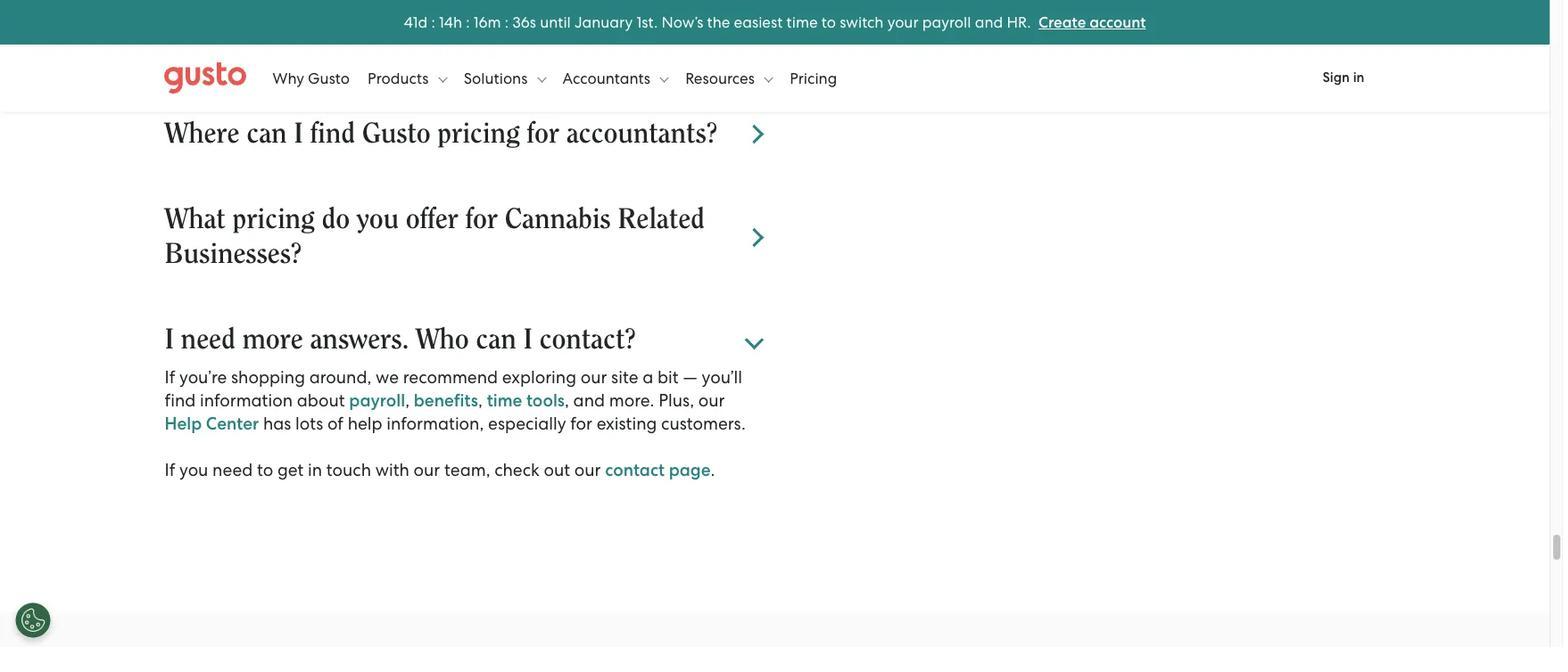 Task type: vqa. For each thing, say whether or not it's contained in the screenshot.
WHAT
yes



Task type: locate. For each thing, give the bounding box(es) containing it.
existing
[[597, 414, 657, 435]]

1 right h :
[[474, 13, 479, 31]]

6 right m :
[[521, 13, 530, 31]]

our up customers.
[[699, 391, 725, 411]]

0 vertical spatial for
[[527, 120, 559, 148]]

1 horizontal spatial 4
[[444, 13, 453, 31]]

pricing down solutions
[[438, 120, 520, 148]]

find
[[310, 120, 355, 148], [165, 391, 196, 411]]

related
[[618, 205, 705, 234]]

0 horizontal spatial find
[[165, 391, 196, 411]]

1 horizontal spatial find
[[310, 120, 355, 148]]

1 horizontal spatial with
[[414, 34, 466, 62]]

0 horizontal spatial for
[[465, 205, 498, 234]]

center
[[206, 414, 259, 435]]

of
[[328, 414, 344, 435]]

need down center
[[212, 460, 253, 481]]

you're
[[179, 368, 227, 388]]

businesses?
[[165, 240, 302, 269]]

payroll right your
[[922, 13, 971, 31]]

1 vertical spatial with
[[375, 460, 410, 481]]

1 vertical spatial gusto
[[308, 69, 350, 87]]

our inside the payroll , benefits , time tools , and more. plus, our help center has lots of help information, especially for existing customers.
[[699, 391, 725, 411]]

site
[[611, 368, 638, 388]]

1 vertical spatial time
[[487, 391, 522, 411]]

2 vertical spatial gusto
[[362, 120, 431, 148]]

pricing inside what pricing do you offer for cannabis related businesses?
[[232, 205, 315, 234]]

you
[[357, 205, 399, 234], [179, 460, 208, 481]]

our inside if you're shopping around, we recommend exploring our site a bit — you'll find information about
[[581, 368, 607, 388]]

our left site
[[581, 368, 607, 388]]

0 horizontal spatial and
[[573, 391, 605, 411]]

0 vertical spatial in
[[1353, 70, 1365, 86]]

gusto up why
[[228, 34, 296, 62]]

1 horizontal spatial 6
[[521, 13, 530, 31]]

1 vertical spatial can
[[476, 326, 516, 354]]

shopping
[[231, 368, 305, 388]]

0 horizontal spatial ,
[[405, 391, 410, 411]]

in right sign
[[1353, 70, 1365, 86]]

accountants button
[[563, 51, 669, 105]]

you right do
[[357, 205, 399, 234]]

2 horizontal spatial ,
[[565, 391, 569, 411]]

3 1 from the left
[[474, 13, 479, 31]]

1 vertical spatial find
[[165, 391, 196, 411]]

1 vertical spatial in
[[308, 460, 322, 481]]

1 6 from the left
[[479, 13, 488, 31]]

what
[[165, 205, 226, 234]]

1 vertical spatial for
[[465, 205, 498, 234]]

1 vertical spatial pricing
[[232, 205, 315, 234]]

pricing up businesses? on the left
[[232, 205, 315, 234]]

you down help
[[179, 460, 208, 481]]

4 left 'd :'
[[404, 13, 413, 31]]

for right the offer
[[465, 205, 498, 234]]

can right who
[[476, 326, 516, 354]]

and left "hr."
[[975, 13, 1003, 31]]

online payroll services, hr, and benefits | gusto image
[[164, 62, 246, 94]]

i up exploring
[[523, 326, 533, 354]]

payroll down we
[[349, 391, 405, 411]]

bit
[[658, 368, 679, 388]]

why
[[273, 69, 304, 87]]

1 horizontal spatial and
[[975, 13, 1003, 31]]

0 horizontal spatial i
[[165, 326, 174, 354]]

resources
[[685, 69, 759, 87]]

0 vertical spatial with
[[414, 34, 466, 62]]

information,
[[387, 414, 484, 435]]

sign
[[1323, 70, 1350, 86]]

0 vertical spatial gusto
[[228, 34, 296, 62]]

0 horizontal spatial can
[[246, 120, 287, 148]]

plus,
[[659, 391, 694, 411]]

where
[[165, 120, 240, 148]]

2 vertical spatial for
[[570, 414, 592, 435]]

0 horizontal spatial pricing
[[232, 205, 315, 234]]

gusto
[[228, 34, 296, 62], [308, 69, 350, 87], [362, 120, 431, 148]]

in
[[1353, 70, 1365, 86], [308, 460, 322, 481]]

0 horizontal spatial 1
[[413, 13, 418, 31]]

time
[[787, 13, 818, 31], [487, 391, 522, 411]]

time right "easiest"
[[787, 13, 818, 31]]

around,
[[309, 368, 372, 388]]

page
[[669, 460, 711, 481]]

if you need to get in touch with our team, check out our contact page .
[[165, 460, 715, 481]]

1 horizontal spatial time
[[787, 13, 818, 31]]

0 horizontal spatial 6
[[479, 13, 488, 31]]

and
[[975, 13, 1003, 31], [573, 391, 605, 411]]

0 vertical spatial if
[[165, 368, 175, 388]]

can
[[246, 120, 287, 148], [476, 326, 516, 354]]

if left you're in the left of the page
[[165, 368, 175, 388]]

1 horizontal spatial payroll
[[922, 13, 971, 31]]

, down exploring
[[565, 391, 569, 411]]

easiest
[[734, 13, 783, 31]]

time up the especially at bottom
[[487, 391, 522, 411]]

1 vertical spatial to
[[257, 460, 273, 481]]

1 vertical spatial you
[[179, 460, 208, 481]]

0 vertical spatial you
[[357, 205, 399, 234]]

, up the information,
[[405, 391, 410, 411]]

pricing
[[438, 120, 520, 148], [232, 205, 315, 234]]

for down the solutions dropdown button
[[527, 120, 559, 148]]

1 horizontal spatial in
[[1353, 70, 1365, 86]]

0 vertical spatial payroll
[[922, 13, 971, 31]]

0 vertical spatial time
[[787, 13, 818, 31]]

exploring
[[502, 368, 576, 388]]

i up help
[[165, 326, 174, 354]]

6 right h :
[[479, 13, 488, 31]]

1 1 from the left
[[413, 13, 418, 31]]

with down 'd :'
[[414, 34, 466, 62]]

0 horizontal spatial 4
[[404, 13, 413, 31]]

to left switch
[[822, 13, 836, 31]]

1 up does gusto integrate with other software?
[[413, 13, 418, 31]]

and inside the payroll , benefits , time tools , and more. plus, our help center has lots of help information, especially for existing customers.
[[573, 391, 605, 411]]

do
[[322, 205, 350, 234]]

0 horizontal spatial to
[[257, 460, 273, 481]]

0 horizontal spatial time
[[487, 391, 522, 411]]

m :
[[488, 13, 509, 31]]

1 vertical spatial need
[[212, 460, 253, 481]]

in right get
[[308, 460, 322, 481]]

payroll inside 4 1 d : 1 4 h : 1 6 m : 3 6 s until january 1st. now's the easiest time to switch your payroll and hr. create account
[[922, 13, 971, 31]]

you inside what pricing do you offer for cannabis related businesses?
[[357, 205, 399, 234]]

products button
[[368, 51, 447, 105]]

why gusto link
[[273, 51, 350, 105]]

i down why
[[294, 120, 303, 148]]

to left get
[[257, 460, 273, 481]]

to
[[822, 13, 836, 31], [257, 460, 273, 481]]

0 horizontal spatial gusto
[[228, 34, 296, 62]]

about
[[297, 391, 345, 411]]

1 vertical spatial if
[[165, 460, 175, 481]]

gusto inside main element
[[308, 69, 350, 87]]

pricing link
[[790, 51, 837, 105]]

4
[[404, 13, 413, 31], [444, 13, 453, 31]]

with
[[414, 34, 466, 62], [375, 460, 410, 481]]

offer
[[406, 205, 458, 234]]

need up you're in the left of the page
[[181, 326, 235, 354]]

products
[[368, 69, 432, 87]]

contact page link
[[605, 460, 711, 481]]

1 horizontal spatial to
[[822, 13, 836, 31]]

and inside 4 1 d : 1 4 h : 1 6 m : 3 6 s until january 1st. now's the easiest time to switch your payroll and hr. create account
[[975, 13, 1003, 31]]

2 horizontal spatial for
[[570, 414, 592, 435]]

—
[[683, 368, 698, 388]]

can down why
[[246, 120, 287, 148]]

if down help
[[165, 460, 175, 481]]

1 horizontal spatial pricing
[[438, 120, 520, 148]]

1 horizontal spatial gusto
[[308, 69, 350, 87]]

more
[[242, 326, 303, 354]]

what pricing do you offer for cannabis related businesses?
[[165, 205, 705, 269]]

create account link
[[1039, 13, 1146, 32]]

2 horizontal spatial gusto
[[362, 120, 431, 148]]

for inside the payroll , benefits , time tools , and more. plus, our help center has lots of help information, especially for existing customers.
[[570, 414, 592, 435]]

0 vertical spatial and
[[975, 13, 1003, 31]]

find down why gusto link
[[310, 120, 355, 148]]

help
[[165, 414, 202, 435]]

2 horizontal spatial 1
[[474, 13, 479, 31]]

0 vertical spatial to
[[822, 13, 836, 31]]

1 horizontal spatial 1
[[439, 13, 444, 31]]

1 vertical spatial payroll
[[349, 391, 405, 411]]

1 right 'd :'
[[439, 13, 444, 31]]

6
[[479, 13, 488, 31], [521, 13, 530, 31]]

2 , from the left
[[478, 391, 483, 411]]

and left more.
[[573, 391, 605, 411]]

1 horizontal spatial you
[[357, 205, 399, 234]]

information
[[200, 391, 293, 411]]

with right touch at the bottom of page
[[375, 460, 410, 481]]

1 4 from the left
[[404, 13, 413, 31]]

if inside if you're shopping around, we recommend exploring our site a bit — you'll find information about
[[165, 368, 175, 388]]

january
[[575, 13, 633, 31]]

gusto down the products
[[362, 120, 431, 148]]

1 vertical spatial and
[[573, 391, 605, 411]]

i
[[294, 120, 303, 148], [165, 326, 174, 354], [523, 326, 533, 354]]

answers.
[[310, 326, 409, 354]]

0 horizontal spatial payroll
[[349, 391, 405, 411]]

1 horizontal spatial ,
[[478, 391, 483, 411]]

4 right 'd :'
[[444, 13, 453, 31]]

find up help
[[165, 391, 196, 411]]

3
[[512, 13, 521, 31]]

1 horizontal spatial can
[[476, 326, 516, 354]]

sign in link
[[1301, 58, 1386, 98]]

gusto down integrate
[[308, 69, 350, 87]]

0 vertical spatial need
[[181, 326, 235, 354]]

d :
[[418, 13, 435, 31]]

0 vertical spatial can
[[246, 120, 287, 148]]

sign in
[[1323, 70, 1365, 86]]

2 if from the top
[[165, 460, 175, 481]]

for left existing
[[570, 414, 592, 435]]

software?
[[542, 34, 649, 62]]

.
[[711, 460, 715, 481]]

, down recommend on the bottom left of the page
[[478, 391, 483, 411]]

0 vertical spatial find
[[310, 120, 355, 148]]

1 if from the top
[[165, 368, 175, 388]]



Task type: describe. For each thing, give the bounding box(es) containing it.
we
[[376, 368, 399, 388]]

customers.
[[661, 414, 746, 435]]

does
[[165, 34, 221, 62]]

more.
[[609, 391, 655, 411]]

payroll , benefits , time tools , and more. plus, our help center has lots of help information, especially for existing customers.
[[165, 391, 746, 435]]

pricing
[[790, 69, 837, 87]]

recommend
[[403, 368, 498, 388]]

tools
[[526, 391, 565, 411]]

payroll inside the payroll , benefits , time tools , and more. plus, our help center has lots of help information, especially for existing customers.
[[349, 391, 405, 411]]

hr.
[[1007, 13, 1031, 31]]

your
[[888, 13, 919, 31]]

2 1 from the left
[[439, 13, 444, 31]]

2 6 from the left
[[521, 13, 530, 31]]

contact?
[[539, 326, 636, 354]]

2 horizontal spatial i
[[523, 326, 533, 354]]

switch
[[840, 13, 884, 31]]

integrate
[[303, 34, 407, 62]]

create
[[1039, 13, 1086, 32]]

who
[[416, 326, 469, 354]]

accountants
[[563, 69, 654, 87]]

main element
[[164, 51, 1386, 105]]

time tools link
[[487, 391, 565, 411]]

check
[[495, 460, 540, 481]]

especially
[[488, 414, 566, 435]]

contact
[[605, 460, 665, 481]]

out
[[544, 460, 570, 481]]

help center link
[[165, 414, 259, 435]]

benefits link
[[414, 391, 478, 411]]

accountants?
[[566, 120, 717, 148]]

gusto for why
[[308, 69, 350, 87]]

resources button
[[685, 51, 773, 105]]

1 , from the left
[[405, 391, 410, 411]]

get
[[278, 460, 304, 481]]

until
[[540, 13, 571, 31]]

touch
[[326, 460, 371, 481]]

lots
[[295, 414, 323, 435]]

our left "team,"
[[414, 460, 440, 481]]

0 horizontal spatial with
[[375, 460, 410, 481]]

you'll
[[702, 368, 742, 388]]

1st.
[[637, 13, 658, 31]]

to inside 4 1 d : 1 4 h : 1 6 m : 3 6 s until january 1st. now's the easiest time to switch your payroll and hr. create account
[[822, 13, 836, 31]]

payroll link
[[349, 391, 405, 411]]

why gusto
[[273, 69, 350, 87]]

3 , from the left
[[565, 391, 569, 411]]

4 1 d : 1 4 h : 1 6 m : 3 6 s until january 1st. now's the easiest time to switch your payroll and hr. create account
[[404, 13, 1146, 32]]

the
[[707, 13, 730, 31]]

where can i find gusto pricing for accountants?
[[165, 120, 717, 148]]

solutions
[[464, 69, 531, 87]]

1 horizontal spatial for
[[527, 120, 559, 148]]

team,
[[444, 460, 490, 481]]

find inside if you're shopping around, we recommend exploring our site a bit — you'll find information about
[[165, 391, 196, 411]]

1 horizontal spatial i
[[294, 120, 303, 148]]

benefits
[[414, 391, 478, 411]]

gusto for does
[[228, 34, 296, 62]]

solutions button
[[464, 51, 546, 105]]

cannabis
[[505, 205, 611, 234]]

2 4 from the left
[[444, 13, 453, 31]]

now's
[[662, 13, 704, 31]]

does gusto integrate with other software?
[[165, 34, 649, 62]]

0 horizontal spatial you
[[179, 460, 208, 481]]

help
[[348, 414, 383, 435]]

s
[[530, 13, 536, 31]]

0 horizontal spatial in
[[308, 460, 322, 481]]

0 vertical spatial pricing
[[438, 120, 520, 148]]

time inside 4 1 d : 1 4 h : 1 6 m : 3 6 s until january 1st. now's the easiest time to switch your payroll and hr. create account
[[787, 13, 818, 31]]

account
[[1090, 13, 1146, 32]]

i need more answers. who can i contact?
[[165, 326, 636, 354]]

a
[[643, 368, 653, 388]]

if for if you need to get in touch with our team, check out our contact page .
[[165, 460, 175, 481]]

has
[[263, 414, 291, 435]]

for inside what pricing do you offer for cannabis related businesses?
[[465, 205, 498, 234]]

time inside the payroll , benefits , time tools , and more. plus, our help center has lots of help information, especially for existing customers.
[[487, 391, 522, 411]]

h :
[[453, 13, 470, 31]]

our right out
[[575, 460, 601, 481]]

if you're shopping around, we recommend exploring our site a bit — you'll find information about
[[165, 368, 742, 411]]

if for if you're shopping around, we recommend exploring our site a bit — you'll find information about
[[165, 368, 175, 388]]

other
[[472, 34, 535, 62]]



